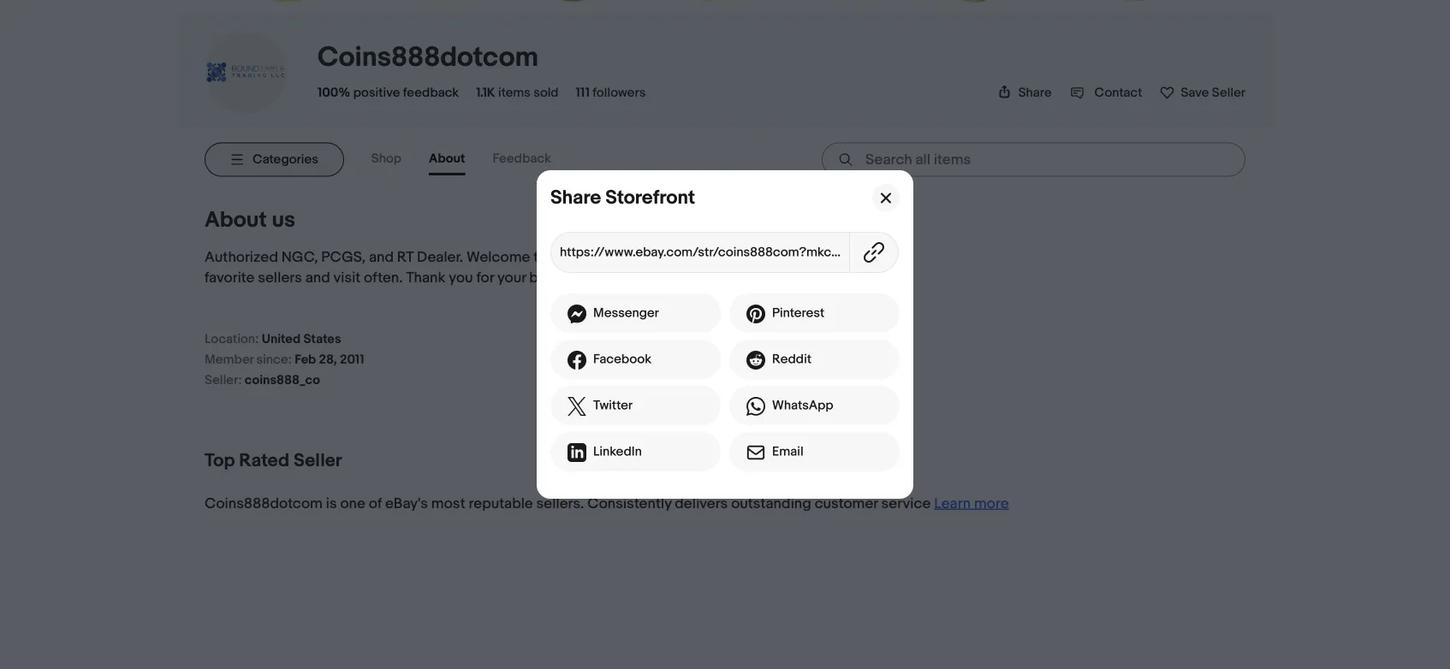 Task type: vqa. For each thing, say whether or not it's contained in the screenshot.
want
no



Task type: describe. For each thing, give the bounding box(es) containing it.
wrapper image for messenger
[[568, 304, 593, 324]]

wrapper image for twitter
[[568, 396, 593, 417]]

store.
[[609, 248, 648, 266]]

my
[[550, 248, 570, 266]]

share storefront dialog
[[0, 0, 1450, 669]]

messenger button
[[550, 294, 721, 333]]

111 followers
[[576, 85, 646, 101]]

reddit button
[[729, 340, 900, 379]]

facebook button
[[550, 340, 721, 379]]

wrapper image for reddit
[[747, 350, 772, 371]]

ebay's
[[385, 495, 428, 513]]

thank
[[406, 269, 446, 287]]

storefront
[[605, 186, 695, 210]]

visit
[[334, 269, 361, 287]]

wrapper image for facebook
[[568, 350, 593, 371]]

business.
[[529, 269, 593, 287]]

seller:
[[205, 373, 242, 388]]

whatsapp button
[[729, 386, 900, 426]]

pinterest
[[772, 306, 825, 321]]

contact
[[1095, 85, 1142, 101]]

share storefront
[[550, 186, 695, 210]]

0 vertical spatial and
[[369, 248, 394, 266]]

facebook
[[593, 352, 652, 367]]

most
[[431, 495, 465, 513]]

for
[[476, 269, 494, 287]]

top
[[205, 450, 235, 472]]

share for share
[[1018, 85, 1052, 101]]

1.1k items sold
[[476, 85, 559, 101]]

followers
[[593, 85, 646, 101]]

copy link to clipboard image
[[850, 242, 898, 263]]

authorized ngc, pcgs, and rt dealer.  welcome to my ebay store. please add me to your list of favorite sellers and visit often. thank you for your business.
[[205, 248, 838, 287]]

sellers.
[[536, 495, 584, 513]]

location: united states member since: feb 28, 2011 seller: coins888_co
[[205, 332, 364, 388]]

twitter
[[593, 398, 633, 414]]

pinterest button
[[729, 294, 900, 333]]

rt
[[397, 248, 414, 266]]

1.1k
[[476, 85, 495, 101]]

contact link
[[1071, 85, 1142, 101]]

sellers
[[258, 269, 302, 287]]

111
[[576, 85, 590, 101]]

seller
[[294, 450, 342, 472]]

100%
[[318, 85, 350, 101]]

rated
[[239, 450, 290, 472]]

of inside authorized ngc, pcgs, and rt dealer.  welcome to my ebay store. please add me to your list of favorite sellers and visit often. thank you for your business.
[[825, 248, 838, 266]]

wrapper image for linkedin
[[568, 443, 593, 463]]

categories button
[[205, 142, 344, 177]]

share for share storefront
[[550, 186, 601, 210]]

more
[[974, 495, 1009, 513]]

linkedin
[[593, 444, 642, 460]]

1 to from the left
[[534, 248, 547, 266]]

delivers
[[675, 495, 728, 513]]

location:
[[205, 332, 259, 347]]

customer
[[815, 495, 878, 513]]

learn
[[934, 495, 971, 513]]

feedback
[[403, 85, 459, 101]]

service
[[881, 495, 931, 513]]



Task type: locate. For each thing, give the bounding box(es) containing it.
0 vertical spatial your
[[770, 248, 799, 266]]

positive
[[353, 85, 400, 101]]

coins888dotcom for coins888dotcom is one of ebay's most reputable sellers. consistently delivers outstanding customer service learn more
[[205, 495, 323, 513]]

us
[[272, 207, 295, 233]]

wrapper image inside the facebook button
[[568, 350, 593, 371]]

share left contact link
[[1018, 85, 1052, 101]]

0 vertical spatial about
[[429, 151, 465, 166]]

outstanding
[[731, 495, 811, 513]]

1 wrapper image from the top
[[568, 304, 593, 324]]

coins888dotcom down rated in the left bottom of the page
[[205, 495, 323, 513]]

to right the me
[[753, 248, 766, 266]]

states
[[303, 332, 341, 347]]

pcgs,
[[321, 248, 366, 266]]

about for about
[[429, 151, 465, 166]]

wrapper image inside whatsapp button
[[747, 396, 772, 417]]

0 horizontal spatial share
[[550, 186, 601, 210]]

tab list
[[371, 144, 579, 175]]

categories
[[253, 152, 318, 167]]

0 vertical spatial wrapper image
[[568, 304, 593, 324]]

1 vertical spatial share
[[550, 186, 601, 210]]

wrapper image up reddit
[[747, 304, 772, 324]]

sold
[[534, 85, 559, 101]]

your down the welcome
[[497, 269, 526, 287]]

1 vertical spatial coins888dotcom
[[205, 495, 323, 513]]

0 horizontal spatial your
[[497, 269, 526, 287]]

share up ebay
[[550, 186, 601, 210]]

wrapper image inside pinterest button
[[747, 304, 772, 324]]

linkedin button
[[550, 432, 721, 472]]

about right the shop
[[429, 151, 465, 166]]

share
[[1018, 85, 1052, 101], [550, 186, 601, 210]]

ebay
[[573, 248, 606, 266]]

wrapper image up email
[[747, 396, 772, 417]]

wrapper image down business.
[[568, 304, 593, 324]]

to left my
[[534, 248, 547, 266]]

2 vertical spatial wrapper image
[[568, 396, 593, 417]]

0 horizontal spatial to
[[534, 248, 547, 266]]

reddit
[[772, 352, 812, 367]]

0 vertical spatial coins888dotcom
[[318, 41, 539, 74]]

1 horizontal spatial and
[[369, 248, 394, 266]]

0 horizontal spatial of
[[369, 495, 382, 513]]

1 vertical spatial of
[[369, 495, 382, 513]]

and
[[369, 248, 394, 266], [305, 269, 330, 287]]

1 horizontal spatial to
[[753, 248, 766, 266]]

ngc,
[[281, 248, 318, 266]]

and down ngc,
[[305, 269, 330, 287]]

about for about us
[[205, 207, 267, 233]]

wrapper image
[[568, 304, 593, 324], [568, 350, 593, 371], [568, 396, 593, 417]]

28,
[[319, 352, 337, 368]]

united
[[262, 332, 301, 347]]

often.
[[364, 269, 403, 287]]

about inside tab list
[[429, 151, 465, 166]]

your left list
[[770, 248, 799, 266]]

1 vertical spatial wrapper image
[[568, 350, 593, 371]]

one
[[340, 495, 365, 513]]

coins888dotcom is one of ebay's most reputable sellers. consistently delivers outstanding customer service learn more
[[205, 495, 1009, 513]]

email button
[[729, 432, 900, 472]]

1 vertical spatial and
[[305, 269, 330, 287]]

please
[[652, 248, 696, 266]]

consistently
[[587, 495, 672, 513]]

favorite
[[205, 269, 255, 287]]

shop
[[371, 151, 401, 166]]

1 horizontal spatial about
[[429, 151, 465, 166]]

wrapper image up linkedin
[[568, 396, 593, 417]]

member
[[205, 352, 254, 368]]

welcome
[[467, 248, 530, 266]]

coins888dotcom for coins888dotcom
[[318, 41, 539, 74]]

share button
[[998, 85, 1052, 101]]

wrapper image up sellers.
[[568, 443, 593, 463]]

of
[[825, 248, 838, 266], [369, 495, 382, 513]]

0 vertical spatial share
[[1018, 85, 1052, 101]]

share inside share storefront dialog
[[550, 186, 601, 210]]

1 horizontal spatial of
[[825, 248, 838, 266]]

2 to from the left
[[753, 248, 766, 266]]

since:
[[256, 352, 292, 368]]

top rated seller
[[205, 450, 342, 472]]

1 vertical spatial about
[[205, 207, 267, 233]]

and up "often."
[[369, 248, 394, 266]]

wrapper image inside reddit button
[[747, 350, 772, 371]]

wrapper image for pinterest
[[747, 304, 772, 324]]

about us
[[205, 207, 295, 233]]

twitter button
[[550, 386, 721, 426]]

you
[[449, 269, 473, 287]]

2 wrapper image from the top
[[568, 350, 593, 371]]

messenger
[[593, 306, 659, 321]]

authorized
[[205, 248, 278, 266]]

coins888dotcom image
[[205, 61, 287, 84]]

wrapper image up outstanding
[[747, 443, 772, 463]]

me
[[728, 248, 750, 266]]

wrapper image for whatsapp
[[747, 396, 772, 417]]

wrapper image inside linkedin button
[[568, 443, 593, 463]]

is
[[326, 495, 337, 513]]

to
[[534, 248, 547, 266], [753, 248, 766, 266]]

items
[[498, 85, 531, 101]]

coins888dotcom
[[318, 41, 539, 74], [205, 495, 323, 513]]

0 horizontal spatial about
[[205, 207, 267, 233]]

coins888dotcom up the feedback
[[318, 41, 539, 74]]

2011
[[340, 352, 364, 368]]

3 wrapper image from the top
[[568, 396, 593, 417]]

100% positive feedback
[[318, 85, 459, 101]]

wrapper image for email
[[747, 443, 772, 463]]

of right one
[[369, 495, 382, 513]]

wrapper image inside twitter button
[[568, 396, 593, 417]]

add
[[699, 248, 725, 266]]

wrapper image down pinterest
[[747, 350, 772, 371]]

1 horizontal spatial your
[[770, 248, 799, 266]]

dealer.
[[417, 248, 463, 266]]

1 horizontal spatial share
[[1018, 85, 1052, 101]]

wrapper image
[[747, 304, 772, 324], [747, 350, 772, 371], [747, 396, 772, 417], [568, 443, 593, 463], [747, 443, 772, 463]]

of right list
[[825, 248, 838, 266]]

1 vertical spatial your
[[497, 269, 526, 287]]

0 vertical spatial of
[[825, 248, 838, 266]]

list
[[802, 248, 822, 266]]

feedback
[[493, 151, 551, 166]]

email
[[772, 444, 804, 460]]

tab list containing shop
[[371, 144, 579, 175]]

reputable
[[469, 495, 533, 513]]

learn more link
[[934, 495, 1009, 513]]

about
[[429, 151, 465, 166], [205, 207, 267, 233]]

wrapper image inside email button
[[747, 443, 772, 463]]

about up authorized
[[205, 207, 267, 233]]

whatsapp
[[772, 398, 833, 414]]

0 horizontal spatial and
[[305, 269, 330, 287]]

coins888dotcom link
[[318, 41, 539, 74]]

coins888_co
[[245, 373, 320, 388]]

wrapper image inside messenger button
[[568, 304, 593, 324]]

wrapper image up twitter
[[568, 350, 593, 371]]

feb
[[295, 352, 316, 368]]

your
[[770, 248, 799, 266], [497, 269, 526, 287]]



